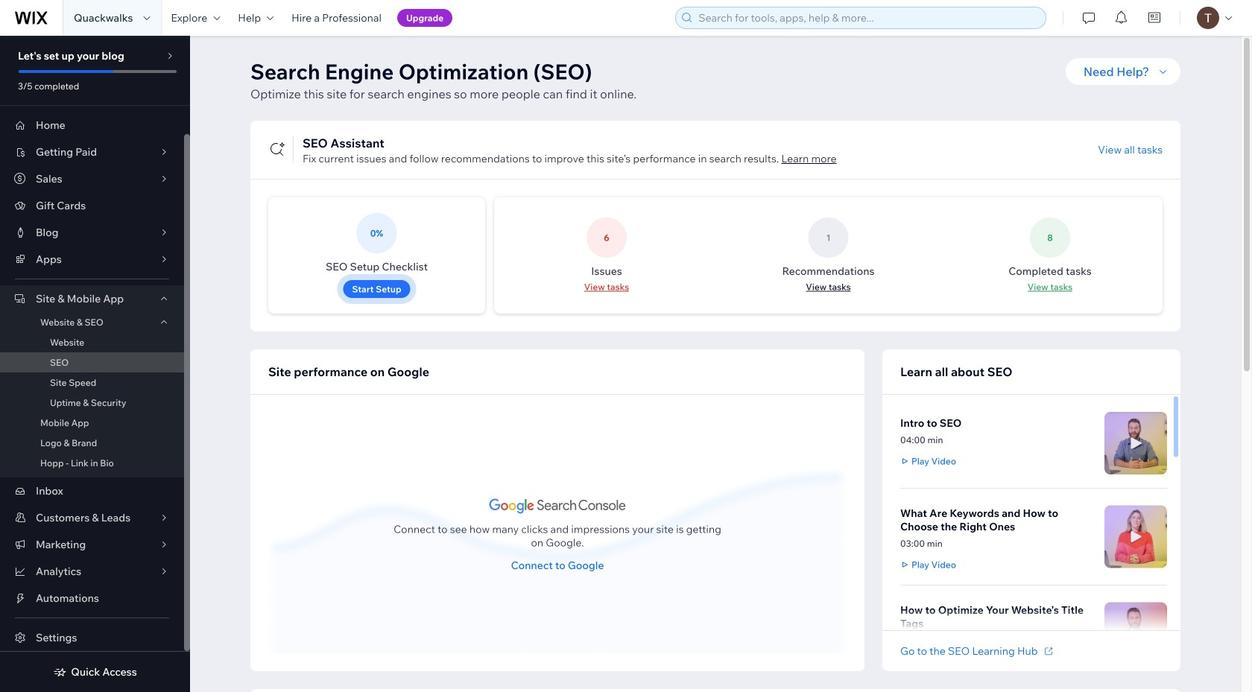 Task type: describe. For each thing, give the bounding box(es) containing it.
Search for tools, apps, help & more... field
[[694, 7, 1042, 28]]



Task type: vqa. For each thing, say whether or not it's contained in the screenshot.
Let's
no



Task type: locate. For each thing, give the bounding box(es) containing it.
heading
[[268, 363, 429, 381], [901, 363, 1013, 381], [901, 417, 962, 430], [901, 507, 1096, 534], [901, 604, 1096, 631]]

sidebar element
[[0, 36, 190, 693]]



